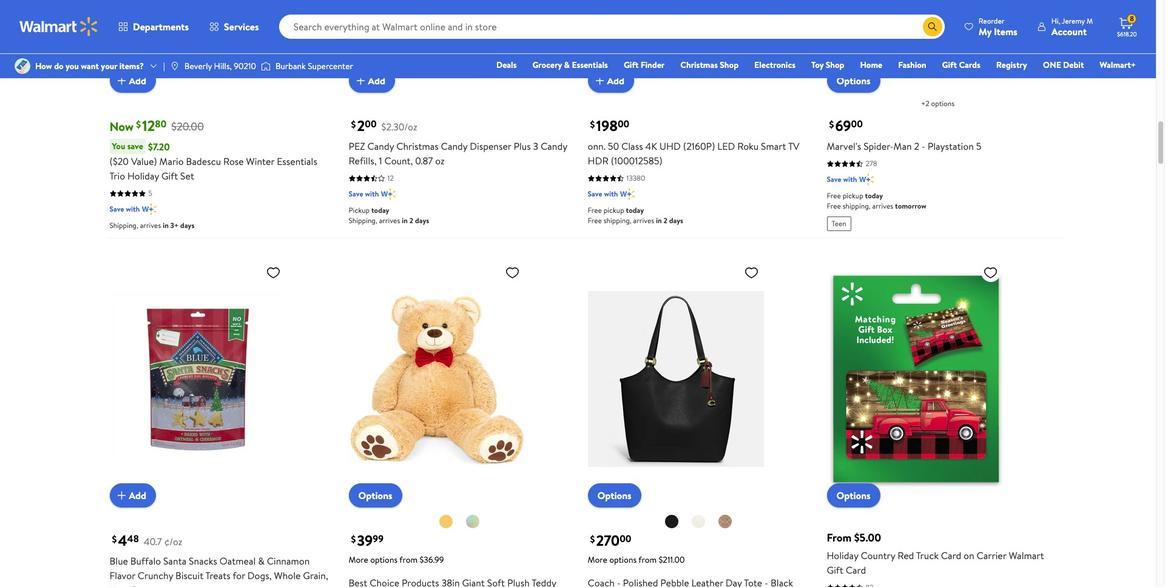 Task type: describe. For each thing, give the bounding box(es) containing it.
$ 69 00
[[829, 115, 863, 136]]

Walmart Site-Wide search field
[[279, 15, 945, 39]]

holiday inside from $5.00 holiday country red truck card on carrier walmart gift card
[[827, 549, 859, 563]]

walmart image
[[19, 17, 98, 36]]

badescu
[[186, 155, 221, 168]]

reorder my items
[[979, 15, 1018, 38]]

$ for 270
[[590, 533, 595, 546]]

add for 198
[[607, 74, 625, 87]]

pickup for 198
[[604, 205, 624, 216]]

whole
[[274, 569, 301, 583]]

christmas shop link
[[675, 58, 744, 72]]

walmart
[[1009, 549, 1044, 563]]

options for 39
[[358, 489, 393, 503]]

want
[[81, 60, 99, 72]]

48
[[127, 533, 139, 546]]

dispenser
[[470, 140, 511, 153]]

now
[[110, 118, 134, 135]]

grocery
[[533, 59, 562, 71]]

8 $618.20
[[1117, 13, 1137, 38]]

add to cart image for 2
[[354, 73, 368, 88]]

blue
[[110, 555, 128, 568]]

account
[[1052, 25, 1087, 38]]

0 horizontal spatial 12
[[142, 115, 155, 136]]

coach - polished pebble leather day tote - black image
[[588, 260, 764, 498]]

tv
[[788, 140, 800, 153]]

3
[[533, 140, 538, 153]]

99
[[373, 533, 384, 546]]

christmas inside $ 2 00 $2.30/oz pez candy christmas candy dispenser plus 3 candy refills, 1 count, 0.87 oz
[[396, 140, 439, 153]]

biscuit
[[175, 569, 203, 583]]

plus
[[514, 140, 531, 153]]

$ for 4
[[112, 533, 117, 546]]

shop for toy shop
[[826, 59, 845, 71]]

toy
[[812, 59, 824, 71]]

80
[[155, 117, 167, 131]]

40.7
[[144, 535, 162, 549]]

bag
[[132, 584, 148, 588]]

from for 270
[[639, 554, 657, 566]]

$ 270 00
[[590, 531, 631, 551]]

add to favorites list, holiday country red truck card on carrier walmart gift card image
[[984, 265, 998, 280]]

11
[[110, 584, 116, 588]]

search icon image
[[928, 22, 938, 32]]

4k
[[645, 140, 657, 153]]

$618.20
[[1117, 30, 1137, 38]]

from $5.00 holiday country red truck card on carrier walmart gift card
[[827, 531, 1044, 577]]

treats
[[206, 569, 231, 583]]

2 inside free pickup today free shipping, arrives in 2 days
[[664, 216, 668, 226]]

-
[[922, 140, 926, 153]]

more for 270
[[588, 554, 607, 566]]

$7.20
[[148, 140, 170, 153]]

trio
[[110, 169, 125, 183]]

options link for 39
[[349, 484, 402, 508]]

add to cart image for add "button" above 48
[[114, 489, 129, 503]]

1
[[379, 154, 382, 168]]

1 vertical spatial walmart plus image
[[142, 203, 156, 216]]

arrives inside "free pickup today free shipping, arrives tomorrow"
[[872, 201, 893, 211]]

0 vertical spatial christmas
[[681, 59, 718, 71]]

save with for 198
[[588, 189, 618, 199]]

spider-
[[864, 140, 894, 153]]

now $ 12 80 $20.00
[[110, 115, 204, 136]]

save for 198
[[588, 189, 602, 199]]

+2
[[921, 98, 930, 109]]

class
[[622, 140, 643, 153]]

gift cards
[[942, 59, 981, 71]]

shipping, for 69
[[843, 201, 871, 211]]

0 horizontal spatial card
[[846, 564, 866, 577]]

services
[[224, 20, 259, 33]]

home
[[860, 59, 883, 71]]

gift finder link
[[618, 58, 670, 72]]

add to cart image for add "button" for 198
[[593, 73, 607, 88]]

4
[[118, 531, 127, 551]]

$ for 198
[[590, 118, 595, 131]]

add to cart image for $
[[114, 73, 129, 88]]

gift inside from $5.00 holiday country red truck card on carrier walmart gift card
[[827, 564, 844, 577]]

you save $7.20 ($20 value) mario badescu rose winter essentials trio holiday gift set
[[110, 140, 317, 183]]

save with up shipping, arrives in 3+ days
[[110, 204, 140, 214]]

pez candy christmas candy dispenser plus 3 candy refills, 1 count, 0.87 oz image
[[349, 0, 525, 83]]

shipping, for 198
[[604, 216, 632, 226]]

one debit
[[1043, 59, 1084, 71]]

0 horizontal spatial shipping,
[[110, 220, 138, 231]]

holiday inside the you save $7.20 ($20 value) mario badescu rose winter essentials trio holiday gift set
[[127, 169, 159, 183]]

marvel's
[[827, 140, 861, 153]]

christmas shop
[[681, 59, 739, 71]]

your
[[101, 60, 117, 72]]

tomorrow
[[895, 201, 927, 211]]

save with for $2.30/oz
[[349, 189, 379, 199]]

free pickup today free shipping, arrives in 2 days
[[588, 205, 683, 226]]

198
[[596, 115, 618, 136]]

one
[[1043, 59, 1061, 71]]

uhd
[[660, 140, 681, 153]]

2 candy from the left
[[441, 140, 468, 153]]

chalk image
[[691, 515, 706, 529]]

debit
[[1063, 59, 1084, 71]]

dogs,
[[248, 569, 272, 583]]

13380
[[627, 173, 645, 183]]

add button for $20.00
[[110, 69, 156, 93]]

smart
[[761, 140, 786, 153]]

burbank
[[276, 60, 306, 72]]

0.87
[[415, 154, 433, 168]]

fashion link
[[893, 58, 932, 72]]

in inside free pickup today free shipping, arrives in 2 days
[[656, 216, 662, 226]]

with up shipping, arrives in 3+ days
[[126, 204, 140, 214]]

pastel image
[[465, 515, 480, 529]]

oz.
[[118, 584, 129, 588]]

2 inside $ 2 00 $2.30/oz pez candy christmas candy dispenser plus 3 candy refills, 1 count, 0.87 oz
[[357, 115, 365, 136]]

shipping, inside pickup today shipping, arrives in 2 days
[[349, 216, 377, 226]]

add button for 198
[[588, 69, 634, 93]]

(100012585)
[[611, 154, 663, 168]]

 image for beverly
[[170, 61, 180, 71]]

with for 198
[[604, 189, 618, 199]]

refills,
[[349, 154, 377, 168]]

¢/oz
[[164, 535, 182, 549]]

$36.99
[[420, 554, 444, 566]]

home link
[[855, 58, 888, 72]]

finder
[[641, 59, 665, 71]]

arrives left "3+"
[[140, 220, 161, 231]]

3 candy from the left
[[541, 140, 567, 153]]

39
[[357, 531, 373, 551]]

for
[[233, 569, 245, 583]]

blue buffalo santa snacks oatmeal & cinnamon flavor crunchy biscuit treats for dogs, whole grain, 11 oz. bag image
[[110, 260, 286, 498]]

Search search field
[[279, 15, 945, 39]]

gift left cards
[[942, 59, 957, 71]]

save for 69
[[827, 174, 842, 185]]

you
[[66, 60, 79, 72]]

(2160p)
[[683, 140, 715, 153]]

value)
[[131, 155, 157, 168]]

roku
[[738, 140, 759, 153]]



Task type: vqa. For each thing, say whether or not it's contained in the screenshot.
GROCERY & ESSENTIALS Link
yes



Task type: locate. For each thing, give the bounding box(es) containing it.
m
[[1087, 15, 1093, 26]]

add button
[[110, 69, 156, 93], [349, 69, 395, 93], [588, 69, 634, 93], [110, 484, 156, 508]]

$ inside $ 2 00 $2.30/oz pez candy christmas candy dispenser plus 3 candy refills, 1 count, 0.87 oz
[[351, 118, 356, 131]]

options up 99
[[358, 489, 393, 503]]

00 for 198
[[618, 117, 630, 131]]

($20 value) mario badescu rose winter essentials trio holiday gift set image
[[110, 0, 286, 83]]

christmas up 0.87 in the top of the page
[[396, 140, 439, 153]]

arrives right pickup
[[379, 216, 400, 226]]

3+
[[170, 220, 179, 231]]

1 horizontal spatial &
[[564, 59, 570, 71]]

save down hdr
[[588, 189, 602, 199]]

gift cards link
[[937, 58, 986, 72]]

1 horizontal spatial pickup
[[843, 191, 864, 201]]

0 vertical spatial pickup
[[843, 191, 864, 201]]

add to cart image
[[114, 73, 129, 88], [354, 73, 368, 88]]

add for $20.00
[[129, 74, 146, 87]]

add to favorites list, blue buffalo santa snacks oatmeal & cinnamon flavor crunchy biscuit treats for dogs, whole grain, 11 oz. bag image
[[266, 265, 281, 280]]

00 up marvel's
[[851, 117, 863, 131]]

0 horizontal spatial shipping,
[[604, 216, 632, 226]]

today inside "free pickup today free shipping, arrives tomorrow"
[[865, 191, 883, 201]]

1 horizontal spatial holiday
[[827, 549, 859, 563]]

today inside pickup today shipping, arrives in 2 days
[[371, 205, 389, 216]]

1 horizontal spatial christmas
[[681, 59, 718, 71]]

save for $2.30/oz
[[349, 189, 363, 199]]

with for 69
[[843, 174, 857, 185]]

shipping, up teen
[[843, 201, 871, 211]]

1 vertical spatial 12
[[388, 173, 394, 183]]

from
[[827, 531, 852, 546]]

shop left electronics link
[[720, 59, 739, 71]]

add to favorites list, coach - polished pebble leather day tote - black image
[[744, 265, 759, 280]]

2 horizontal spatial candy
[[541, 140, 567, 153]]

man
[[894, 140, 912, 153]]

5 up shipping, arrives in 3+ days
[[148, 188, 152, 199]]

0 vertical spatial essentials
[[572, 59, 608, 71]]

with up pickup
[[365, 189, 379, 199]]

2 horizontal spatial options
[[931, 98, 955, 109]]

save with down hdr
[[588, 189, 618, 199]]

0 vertical spatial 5
[[976, 140, 982, 153]]

00 inside "$ 270 00"
[[620, 533, 631, 546]]

walmart+
[[1100, 59, 1136, 71]]

00 inside $ 2 00 $2.30/oz pez candy christmas candy dispenser plus 3 candy refills, 1 count, 0.87 oz
[[365, 117, 377, 131]]

0 horizontal spatial essentials
[[277, 155, 317, 168]]

|
[[163, 60, 165, 72]]

registry link
[[991, 58, 1033, 72]]

add to cart image down grocery & essentials
[[593, 73, 607, 88]]

fashion
[[898, 59, 927, 71]]

best choice products 38in giant soft plush teddy bear stuffed animal toy w/ bow tie, footprints - brown image
[[349, 260, 525, 498]]

from left $211.00 at bottom
[[639, 554, 657, 566]]

pickup down hdr
[[604, 205, 624, 216]]

1 horizontal spatial from
[[639, 554, 657, 566]]

options down home link
[[837, 74, 871, 87]]

departments
[[133, 20, 189, 33]]

& up dogs, on the left bottom of page
[[258, 555, 265, 568]]

winter
[[246, 155, 275, 168]]

0 horizontal spatial walmart plus image
[[142, 203, 156, 216]]

crunchy
[[138, 569, 173, 583]]

$ left 69
[[829, 118, 834, 131]]

flavor
[[110, 569, 135, 583]]

save
[[127, 140, 143, 152]]

from for 39
[[400, 554, 418, 566]]

buffalo
[[130, 555, 161, 568]]

snacks
[[189, 555, 217, 568]]

options link up $5.00
[[827, 484, 881, 508]]

0 horizontal spatial pickup
[[604, 205, 624, 216]]

gift down from
[[827, 564, 844, 577]]

one debit link
[[1038, 58, 1090, 72]]

$ 39 99
[[351, 531, 384, 551]]

1 vertical spatial add to cart image
[[114, 489, 129, 503]]

options down 99
[[370, 554, 398, 566]]

1 more from the left
[[349, 554, 368, 566]]

0 horizontal spatial walmart plus image
[[381, 188, 396, 200]]

options link up "$ 270 00"
[[588, 484, 641, 508]]

 image for how
[[15, 58, 30, 74]]

$ inside $ 69 00
[[829, 118, 834, 131]]

essentials inside the you save $7.20 ($20 value) mario badescu rose winter essentials trio holiday gift set
[[277, 155, 317, 168]]

($20
[[110, 155, 129, 168]]

1 add to cart image from the left
[[114, 73, 129, 88]]

black image
[[664, 515, 679, 529]]

0 horizontal spatial add to cart image
[[114, 73, 129, 88]]

1 horizontal spatial add to cart image
[[593, 73, 607, 88]]

$ for 2
[[351, 118, 356, 131]]

$ inside $ 198 00
[[590, 118, 595, 131]]

add to favorites list, best choice products 38in giant soft plush teddy bear stuffed animal toy w/ bow tie, footprints - brown image
[[505, 265, 520, 280]]

more down 39
[[349, 554, 368, 566]]

with down marvel's
[[843, 174, 857, 185]]

1 horizontal spatial options
[[609, 554, 637, 566]]

1 vertical spatial christmas
[[396, 140, 439, 153]]

shop inside christmas shop link
[[720, 59, 739, 71]]

 image
[[261, 60, 271, 72]]

toy shop
[[812, 59, 845, 71]]

add down items?
[[129, 74, 146, 87]]

+2 options
[[921, 98, 955, 109]]

1 horizontal spatial shop
[[826, 59, 845, 71]]

today right pickup
[[371, 205, 389, 216]]

1 shop from the left
[[720, 59, 739, 71]]

christmas right finder
[[681, 59, 718, 71]]

0 vertical spatial walmart plus image
[[620, 188, 635, 200]]

1 vertical spatial holiday
[[827, 549, 859, 563]]

& inside $ 4 48 40.7 ¢/oz blue buffalo santa snacks oatmeal & cinnamon flavor crunchy biscuit treats for dogs, whole grain, 11 oz. bag
[[258, 555, 265, 568]]

pickup inside free pickup today free shipping, arrives in 2 days
[[604, 205, 624, 216]]

& right grocery
[[564, 59, 570, 71]]

0 horizontal spatial holiday
[[127, 169, 159, 183]]

today for 198
[[626, 205, 644, 216]]

12 down count, on the left
[[388, 173, 394, 183]]

$5.00
[[854, 531, 881, 546]]

save with up pickup
[[349, 189, 379, 199]]

1 vertical spatial pickup
[[604, 205, 624, 216]]

walmart plus image
[[620, 188, 635, 200], [142, 203, 156, 216]]

holiday down from
[[827, 549, 859, 563]]

more options from $211.00
[[588, 554, 685, 566]]

$ 198 00
[[590, 115, 630, 136]]

truck
[[916, 549, 939, 563]]

how do you want your items?
[[35, 60, 144, 72]]

arrives inside pickup today shipping, arrives in 2 days
[[379, 216, 400, 226]]

today down 278
[[865, 191, 883, 201]]

walmart plus image up shipping, arrives in 3+ days
[[142, 203, 156, 216]]

1 horizontal spatial candy
[[441, 140, 468, 153]]

options up "$ 270 00"
[[598, 489, 632, 503]]

50
[[608, 140, 619, 153]]

2 add to cart image from the left
[[354, 73, 368, 88]]

options link for 69
[[827, 69, 881, 93]]

grocery & essentials link
[[527, 58, 614, 72]]

pickup for 69
[[843, 191, 864, 201]]

$ right now
[[136, 118, 141, 131]]

shop inside toy shop link
[[826, 59, 845, 71]]

candy up 1
[[368, 140, 394, 153]]

$ left 198
[[590, 118, 595, 131]]

0 vertical spatial shipping,
[[843, 201, 871, 211]]

2 horizontal spatial days
[[669, 216, 683, 226]]

1 horizontal spatial in
[[402, 216, 408, 226]]

shipping, arrives in 3+ days
[[110, 220, 194, 231]]

days
[[415, 216, 429, 226], [669, 216, 683, 226], [180, 220, 194, 231]]

hi,
[[1052, 15, 1061, 26]]

days inside free pickup today free shipping, arrives in 2 days
[[669, 216, 683, 226]]

0 horizontal spatial options
[[370, 554, 398, 566]]

0 horizontal spatial candy
[[368, 140, 394, 153]]

services button
[[199, 12, 269, 41]]

1 horizontal spatial  image
[[170, 61, 180, 71]]

gift down mario
[[161, 169, 178, 183]]

add for $2.30/oz
[[368, 74, 385, 87]]

2
[[357, 115, 365, 136], [914, 140, 920, 153], [410, 216, 413, 226], [664, 216, 668, 226]]

departments button
[[108, 12, 199, 41]]

more options from $36.99
[[349, 554, 444, 566]]

add up 48
[[129, 489, 146, 502]]

walmart plus image down 278
[[860, 174, 874, 186]]

onn. 50 class 4k uhd (2160p) led roku smart tv hdr (100012585) image
[[588, 0, 764, 83]]

$ inside "$ 270 00"
[[590, 533, 595, 546]]

save with down marvel's
[[827, 174, 857, 185]]

1 horizontal spatial 12
[[388, 173, 394, 183]]

2 more from the left
[[588, 554, 607, 566]]

$ inside $ 4 48 40.7 ¢/oz blue buffalo santa snacks oatmeal & cinnamon flavor crunchy biscuit treats for dogs, whole grain, 11 oz. bag
[[112, 533, 117, 546]]

00 inside $ 69 00
[[851, 117, 863, 131]]

add button for $2.30/oz
[[349, 69, 395, 93]]

1 horizontal spatial shipping,
[[349, 216, 377, 226]]

santa
[[163, 555, 186, 568]]

shipping, inside "free pickup today free shipping, arrives tomorrow"
[[843, 201, 871, 211]]

arrives inside free pickup today free shipping, arrives in 2 days
[[633, 216, 654, 226]]

add button up $2.30/oz
[[349, 69, 395, 93]]

90210
[[234, 60, 256, 72]]

more
[[349, 554, 368, 566], [588, 554, 607, 566]]

days inside pickup today shipping, arrives in 2 days
[[415, 216, 429, 226]]

options for 270
[[609, 554, 637, 566]]

oz
[[435, 154, 445, 168]]

2 horizontal spatial today
[[865, 191, 883, 201]]

1 vertical spatial walmart plus image
[[381, 188, 396, 200]]

rose
[[223, 155, 244, 168]]

today inside free pickup today free shipping, arrives in 2 days
[[626, 205, 644, 216]]

1 horizontal spatial walmart plus image
[[860, 174, 874, 186]]

set
[[180, 169, 194, 183]]

options for 270
[[598, 489, 632, 503]]

pickup up teen
[[843, 191, 864, 201]]

marvel's spider-man 2 - playstation 5
[[827, 140, 982, 153]]

holiday down value)
[[127, 169, 159, 183]]

0 horizontal spatial in
[[163, 220, 169, 231]]

00 inside $ 198 00
[[618, 117, 630, 131]]

1 vertical spatial card
[[846, 564, 866, 577]]

8
[[1130, 13, 1134, 24]]

walmart plus image for $2.30/oz
[[381, 188, 396, 200]]

options for 39
[[370, 554, 398, 566]]

candy up oz at the top left of page
[[441, 140, 468, 153]]

$ up 'pez'
[[351, 118, 356, 131]]

1 horizontal spatial walmart plus image
[[620, 188, 635, 200]]

0 horizontal spatial christmas
[[396, 140, 439, 153]]

add to cart image up 48
[[114, 489, 129, 503]]

2 inside pickup today shipping, arrives in 2 days
[[410, 216, 413, 226]]

$ 4 48 40.7 ¢/oz blue buffalo santa snacks oatmeal & cinnamon flavor crunchy biscuit treats for dogs, whole grain, 11 oz. bag
[[110, 531, 328, 588]]

pickup
[[349, 205, 370, 216]]

00 for 270
[[620, 533, 631, 546]]

how
[[35, 60, 52, 72]]

$ inside now $ 12 80 $20.00
[[136, 118, 141, 131]]

save up pickup
[[349, 189, 363, 199]]

0 vertical spatial card
[[941, 549, 962, 563]]

teen
[[832, 219, 847, 229]]

278
[[866, 158, 877, 169]]

add button left |
[[110, 69, 156, 93]]

 image left how
[[15, 58, 30, 74]]

hi, jeremy m account
[[1052, 15, 1093, 38]]

$ inside $ 39 99
[[351, 533, 356, 546]]

0 vertical spatial walmart plus image
[[860, 174, 874, 186]]

gift left finder
[[624, 59, 639, 71]]

grain,
[[303, 569, 328, 583]]

hdr
[[588, 154, 609, 168]]

deals
[[496, 59, 517, 71]]

save with for 69
[[827, 174, 857, 185]]

marvel's spider-man 2 - playstation 5 image
[[827, 0, 1003, 83]]

tan rust image
[[718, 515, 732, 529]]

led
[[718, 140, 735, 153]]

shipping, down refills,
[[349, 216, 377, 226]]

0 horizontal spatial shop
[[720, 59, 739, 71]]

add up $2.30/oz
[[368, 74, 385, 87]]

essentials
[[572, 59, 608, 71], [277, 155, 317, 168]]

you
[[112, 140, 125, 152]]

walmart plus image for 69
[[860, 174, 874, 186]]

0 vertical spatial add to cart image
[[593, 73, 607, 88]]

save down marvel's
[[827, 174, 842, 185]]

with for $2.30/oz
[[365, 189, 379, 199]]

walmart plus image
[[860, 174, 874, 186], [381, 188, 396, 200]]

1 horizontal spatial shipping,
[[843, 201, 871, 211]]

holiday country red truck card on carrier walmart gift card image
[[827, 260, 1003, 498]]

electronics link
[[749, 58, 801, 72]]

with up free pickup today free shipping, arrives in 2 days
[[604, 189, 618, 199]]

1 horizontal spatial days
[[415, 216, 429, 226]]

1 vertical spatial &
[[258, 555, 265, 568]]

shipping, down 13380
[[604, 216, 632, 226]]

0 horizontal spatial  image
[[15, 58, 30, 74]]

$ for 69
[[829, 118, 834, 131]]

cinnamon
[[267, 555, 310, 568]]

1 from from the left
[[400, 554, 418, 566]]

0 horizontal spatial &
[[258, 555, 265, 568]]

1 horizontal spatial 5
[[976, 140, 982, 153]]

options link for 270
[[588, 484, 641, 508]]

options up $5.00
[[837, 489, 871, 503]]

jeremy
[[1062, 15, 1085, 26]]

 image
[[15, 58, 30, 74], [170, 61, 180, 71]]

from left $36.99
[[400, 554, 418, 566]]

$ left 4
[[112, 533, 117, 546]]

in inside pickup today shipping, arrives in 2 days
[[402, 216, 408, 226]]

00 up the class
[[618, 117, 630, 131]]

gift inside the you save $7.20 ($20 value) mario badescu rose winter essentials trio holiday gift set
[[161, 169, 178, 183]]

0 horizontal spatial days
[[180, 220, 194, 231]]

0 horizontal spatial more
[[349, 554, 368, 566]]

1 candy from the left
[[368, 140, 394, 153]]

00 up more options from $211.00
[[620, 533, 631, 546]]

options for 69
[[837, 74, 871, 87]]

00 for 69
[[851, 117, 863, 131]]

1 horizontal spatial essentials
[[572, 59, 608, 71]]

1 horizontal spatial more
[[588, 554, 607, 566]]

country
[[861, 549, 895, 563]]

save with
[[827, 174, 857, 185], [349, 189, 379, 199], [588, 189, 618, 199], [110, 204, 140, 214]]

0 horizontal spatial 5
[[148, 188, 152, 199]]

supercenter
[[308, 60, 353, 72]]

add down gift finder
[[607, 74, 625, 87]]

mario
[[159, 155, 184, 168]]

1 horizontal spatial add to cart image
[[354, 73, 368, 88]]

0 horizontal spatial add to cart image
[[114, 489, 129, 503]]

options down "$ 270 00"
[[609, 554, 637, 566]]

0 horizontal spatial from
[[400, 554, 418, 566]]

options link right the toy
[[827, 69, 881, 93]]

arrives down 13380
[[633, 216, 654, 226]]

shipping, inside free pickup today free shipping, arrives in 2 days
[[604, 216, 632, 226]]

christmas
[[681, 59, 718, 71], [396, 140, 439, 153]]

options
[[931, 98, 955, 109], [370, 554, 398, 566], [609, 554, 637, 566]]

12
[[142, 115, 155, 136], [388, 173, 394, 183]]

onn.
[[588, 140, 606, 153]]

2 shop from the left
[[826, 59, 845, 71]]

today down 13380
[[626, 205, 644, 216]]

shipping, down the trio
[[110, 220, 138, 231]]

1 vertical spatial 5
[[148, 188, 152, 199]]

walmart plus image up pickup today shipping, arrives in 2 days on the top
[[381, 188, 396, 200]]

00 for 2
[[365, 117, 377, 131]]

1 vertical spatial shipping,
[[604, 216, 632, 226]]

5 right the playstation
[[976, 140, 982, 153]]

arrives left tomorrow
[[872, 201, 893, 211]]

$ left 39
[[351, 533, 356, 546]]

2 from from the left
[[639, 554, 657, 566]]

items?
[[119, 60, 144, 72]]

today for 69
[[865, 191, 883, 201]]

00 up 'pez'
[[365, 117, 377, 131]]

add button left finder
[[588, 69, 634, 93]]

shop for christmas shop
[[720, 59, 739, 71]]

playstation
[[928, 140, 974, 153]]

add to cart image
[[593, 73, 607, 88], [114, 489, 129, 503]]

pickup inside "free pickup today free shipping, arrives tomorrow"
[[843, 191, 864, 201]]

brown image
[[439, 515, 453, 529]]

270
[[596, 531, 620, 551]]

card down country
[[846, 564, 866, 577]]

walmart plus image down 13380
[[620, 188, 635, 200]]

2 horizontal spatial in
[[656, 216, 662, 226]]

0 vertical spatial holiday
[[127, 169, 159, 183]]

today
[[865, 191, 883, 201], [371, 205, 389, 216], [626, 205, 644, 216]]

1 horizontal spatial card
[[941, 549, 962, 563]]

0 vertical spatial 12
[[142, 115, 155, 136]]

cards
[[959, 59, 981, 71]]

1 vertical spatial essentials
[[277, 155, 317, 168]]

more for 39
[[349, 554, 368, 566]]

more down 270
[[588, 554, 607, 566]]

save down the trio
[[110, 204, 124, 214]]

add button up 48
[[110, 484, 156, 508]]

essentials right winter
[[277, 155, 317, 168]]

shop right the toy
[[826, 59, 845, 71]]

0 vertical spatial &
[[564, 59, 570, 71]]

1 horizontal spatial today
[[626, 205, 644, 216]]

card left "on"
[[941, 549, 962, 563]]

 image right |
[[170, 61, 180, 71]]

add
[[129, 74, 146, 87], [368, 74, 385, 87], [607, 74, 625, 87], [129, 489, 146, 502]]

$ for 39
[[351, 533, 356, 546]]

0 horizontal spatial today
[[371, 205, 389, 216]]

12 up $7.20 on the top of page
[[142, 115, 155, 136]]

options right the +2
[[931, 98, 955, 109]]

$ left 270
[[590, 533, 595, 546]]

candy right 3
[[541, 140, 567, 153]]

options link up 99
[[349, 484, 402, 508]]

essentials right grocery
[[572, 59, 608, 71]]



